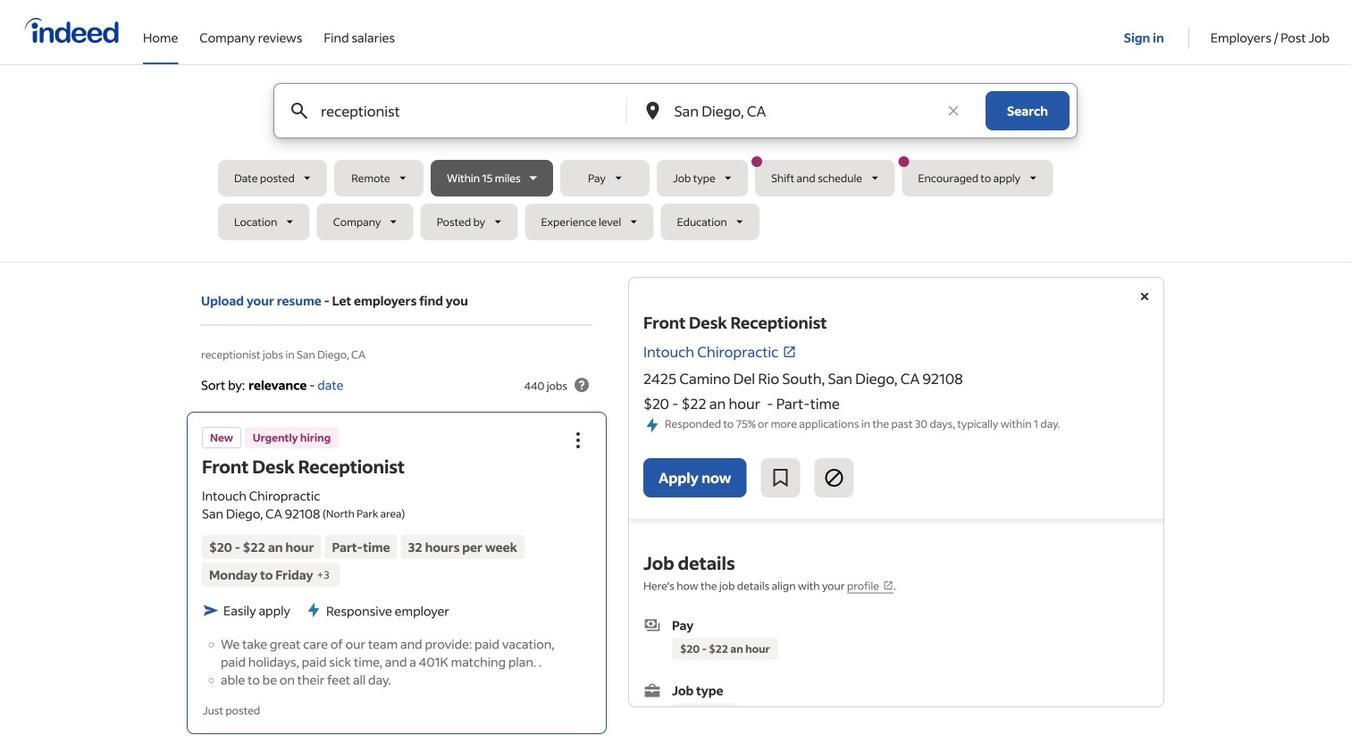 Task type: locate. For each thing, give the bounding box(es) containing it.
None search field
[[218, 83, 1134, 248]]

intouch chiropractic (opens in a new tab) image
[[783, 345, 797, 359]]

job actions for front desk receptionist is collapsed image
[[568, 430, 589, 451]]

not interested image
[[824, 468, 845, 489]]

close job details image
[[1135, 286, 1156, 308]]

save this job image
[[770, 468, 792, 489]]

clear location input image
[[945, 102, 963, 120]]

help icon image
[[571, 375, 593, 396]]



Task type: vqa. For each thing, say whether or not it's contained in the screenshot.
Clear location input IMAGE
yes



Task type: describe. For each thing, give the bounding box(es) containing it.
job preferences (opens in a new window) image
[[883, 581, 894, 592]]

Edit location text field
[[671, 84, 936, 138]]

search: Job title, keywords, or company text field
[[317, 84, 597, 138]]



